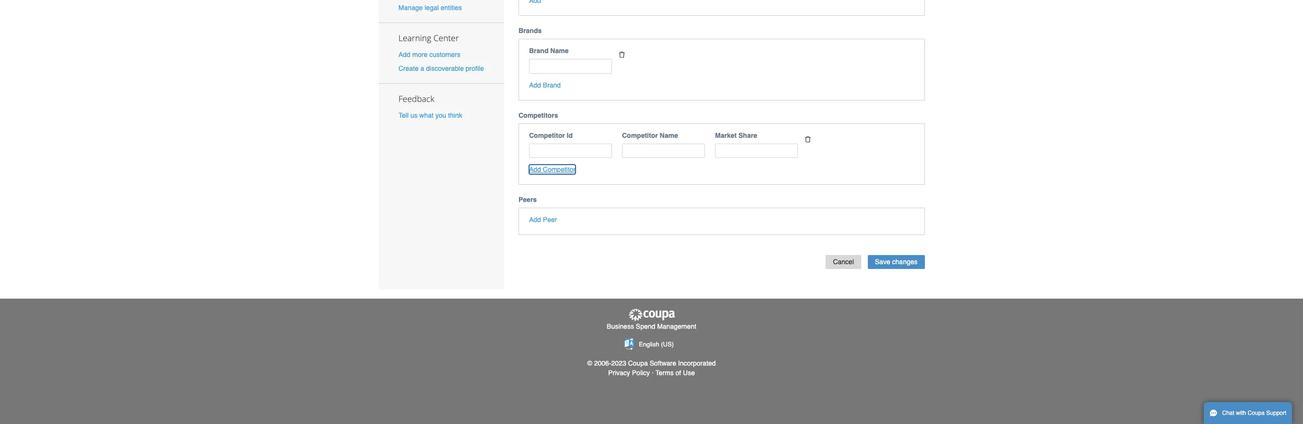 Task type: locate. For each thing, give the bounding box(es) containing it.
coupa supplier portal image
[[628, 309, 676, 322]]

add up competitors
[[529, 81, 541, 89]]

terms of use
[[656, 370, 695, 377]]

save
[[875, 258, 891, 266]]

center
[[434, 32, 459, 44]]

name up competitor name "text box"
[[660, 132, 678, 139]]

create a discoverable profile
[[399, 65, 484, 73]]

id
[[567, 132, 573, 139]]

0 vertical spatial name
[[551, 47, 569, 55]]

competitor
[[529, 132, 565, 139], [622, 132, 658, 139], [543, 166, 576, 174]]

with
[[1237, 410, 1247, 417]]

chat
[[1223, 410, 1235, 417]]

tell us what you think
[[399, 112, 463, 120]]

2006-
[[594, 360, 612, 368]]

(us)
[[661, 341, 674, 349]]

add left peer
[[529, 216, 541, 224]]

privacy policy link
[[608, 370, 650, 377]]

brand down brands
[[529, 47, 549, 55]]

competitor id
[[529, 132, 573, 139]]

manage legal entities link
[[399, 4, 462, 11]]

create a discoverable profile link
[[399, 65, 484, 73]]

add up peers
[[529, 166, 541, 174]]

of
[[676, 370, 682, 377]]

brand down brand name text box
[[543, 81, 561, 89]]

us
[[411, 112, 418, 120]]

1 vertical spatial brand
[[543, 81, 561, 89]]

add up the create
[[399, 51, 411, 58]]

profile
[[466, 65, 484, 73]]

competitor inside add competitor button
[[543, 166, 576, 174]]

tell
[[399, 112, 409, 120]]

name up brand name text box
[[551, 47, 569, 55]]

competitor down competitors
[[529, 132, 565, 139]]

add for add competitor
[[529, 166, 541, 174]]

what
[[420, 112, 434, 120]]

management
[[657, 323, 697, 331]]

add inside "button"
[[529, 81, 541, 89]]

feedback
[[399, 93, 435, 105]]

brand
[[529, 47, 549, 55], [543, 81, 561, 89]]

market share
[[715, 132, 758, 139]]

customers
[[430, 51, 461, 58]]

terms of use link
[[656, 370, 695, 377]]

Competitor Name text field
[[622, 144, 705, 158]]

1 horizontal spatial coupa
[[1248, 410, 1265, 417]]

competitor for competitor id
[[529, 132, 565, 139]]

name
[[551, 47, 569, 55], [660, 132, 678, 139]]

1 vertical spatial name
[[660, 132, 678, 139]]

coupa right with
[[1248, 410, 1265, 417]]

learning
[[399, 32, 432, 44]]

support
[[1267, 410, 1287, 417]]

privacy policy
[[608, 370, 650, 377]]

chat with coupa support
[[1223, 410, 1287, 417]]

1 vertical spatial coupa
[[1248, 410, 1265, 417]]

1 horizontal spatial name
[[660, 132, 678, 139]]

add for add brand
[[529, 81, 541, 89]]

manage legal entities
[[399, 4, 462, 11]]

0 horizontal spatial name
[[551, 47, 569, 55]]

© 2006-2023 coupa software incorporated
[[588, 360, 716, 368]]

competitor down competitor id text field
[[543, 166, 576, 174]]

brands
[[519, 27, 542, 35]]

add brand
[[529, 81, 561, 89]]

changes
[[893, 258, 918, 266]]

Brand Name text field
[[529, 59, 612, 74]]

coupa
[[628, 360, 648, 368], [1248, 410, 1265, 417]]

cancel
[[833, 258, 854, 266]]

coupa up policy at the bottom left
[[628, 360, 648, 368]]

add more customers
[[399, 51, 461, 58]]

add
[[399, 51, 411, 58], [529, 81, 541, 89], [529, 166, 541, 174], [529, 216, 541, 224]]

competitor up competitor name "text box"
[[622, 132, 658, 139]]

0 vertical spatial coupa
[[628, 360, 648, 368]]

create
[[399, 65, 419, 73]]

business
[[607, 323, 634, 331]]



Task type: describe. For each thing, give the bounding box(es) containing it.
coupa inside chat with coupa support 'button'
[[1248, 410, 1265, 417]]

Market Share text field
[[715, 144, 798, 158]]

chat with coupa support button
[[1205, 403, 1293, 425]]

market
[[715, 132, 737, 139]]

competitor for competitor name
[[622, 132, 658, 139]]

add for add peer
[[529, 216, 541, 224]]

competitor name
[[622, 132, 678, 139]]

spend
[[636, 323, 656, 331]]

name for competitor name
[[660, 132, 678, 139]]

cancel link
[[826, 256, 862, 269]]

english (us)
[[639, 341, 674, 349]]

a
[[421, 65, 424, 73]]

tell us what you think button
[[399, 111, 463, 120]]

share
[[739, 132, 758, 139]]

save changes button
[[868, 256, 925, 269]]

name for brand name
[[551, 47, 569, 55]]

legal
[[425, 4, 439, 11]]

0 horizontal spatial coupa
[[628, 360, 648, 368]]

use
[[683, 370, 695, 377]]

incorporated
[[678, 360, 716, 368]]

add peer button
[[529, 215, 557, 225]]

you
[[436, 112, 446, 120]]

0 vertical spatial brand
[[529, 47, 549, 55]]

add peer
[[529, 216, 557, 224]]

save changes
[[875, 258, 918, 266]]

privacy
[[608, 370, 631, 377]]

add competitor button
[[529, 165, 576, 175]]

policy
[[632, 370, 650, 377]]

add more customers link
[[399, 51, 461, 58]]

brand inside "button"
[[543, 81, 561, 89]]

Competitor Id text field
[[529, 144, 612, 158]]

manage
[[399, 4, 423, 11]]

learning center
[[399, 32, 459, 44]]

software
[[650, 360, 677, 368]]

business spend management
[[607, 323, 697, 331]]

english
[[639, 341, 660, 349]]

add for add more customers
[[399, 51, 411, 58]]

think
[[448, 112, 463, 120]]

discoverable
[[426, 65, 464, 73]]

peers
[[519, 196, 537, 204]]

entities
[[441, 4, 462, 11]]

competitors
[[519, 112, 558, 119]]

peer
[[543, 216, 557, 224]]

terms
[[656, 370, 674, 377]]

add brand button
[[529, 80, 561, 90]]

add competitor
[[529, 166, 576, 174]]

more
[[413, 51, 428, 58]]

2023
[[612, 360, 627, 368]]

brand name
[[529, 47, 569, 55]]

©
[[588, 360, 593, 368]]



Task type: vqa. For each thing, say whether or not it's contained in the screenshot.
CHECKBOX in the left bottom of the page
no



